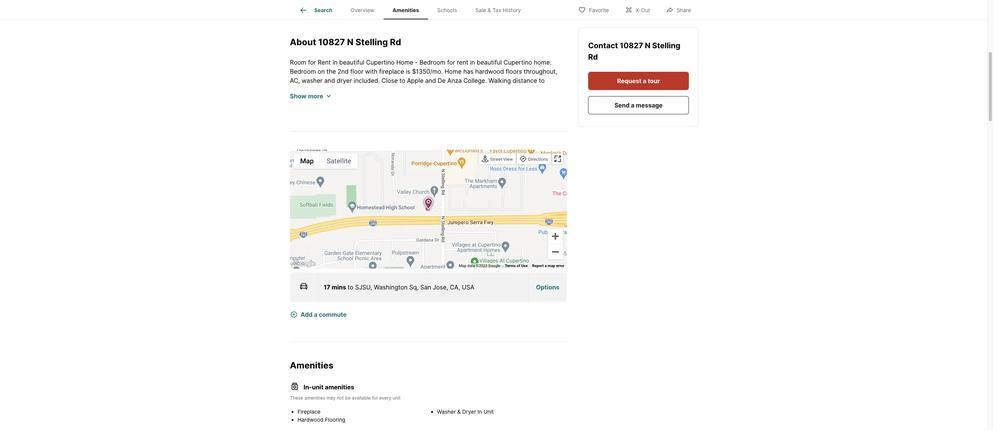 Task type: locate. For each thing, give the bounding box(es) containing it.
rent down the evictions,
[[335, 131, 346, 139]]

amenities down in-
[[305, 395, 325, 401]]

1 horizontal spatial is
[[413, 104, 417, 112]]

10827 inside 10827 n stelling rd
[[620, 41, 643, 50]]

available down school.
[[336, 95, 361, 103]]

terms
[[505, 264, 516, 268]]

amenities up not
[[325, 384, 354, 391]]

& left dryer
[[457, 409, 461, 415]]

tab list
[[290, 0, 536, 19]]

for left all
[[412, 113, 420, 121]]

rent up has
[[457, 58, 468, 66]]

1 horizontal spatial &
[[488, 7, 491, 13]]

amenities
[[393, 7, 419, 13], [290, 360, 333, 371]]

1 vertical spatial bedroom
[[290, 68, 316, 75]]

must up reference
[[485, 113, 500, 121]]

and
[[324, 77, 335, 84], [425, 77, 436, 84], [429, 86, 440, 93], [491, 86, 502, 93], [465, 104, 476, 112]]

report
[[532, 264, 544, 268]]

mins
[[332, 284, 346, 291]]

bedroom down room
[[290, 68, 316, 75]]

error
[[556, 264, 565, 268]]

map down "monthly"
[[300, 157, 314, 165]]

message
[[636, 102, 663, 109]]

request a tour
[[617, 77, 660, 85]]

is
[[406, 68, 410, 75], [413, 104, 417, 112]]

a down parking
[[318, 104, 321, 112]]

amenities inside tab
[[393, 7, 419, 13]]

washer & dryer in unit
[[437, 409, 494, 415]]

bedroom
[[420, 58, 446, 66], [290, 68, 316, 75]]

1 horizontal spatial map
[[459, 264, 467, 268]]

1 horizontal spatial in
[[470, 58, 475, 66]]

terms of use link
[[505, 264, 528, 268]]

sale
[[475, 7, 486, 13]]

menu bar
[[294, 154, 358, 169]]

1 vertical spatial is
[[413, 104, 417, 112]]

a inside room for rent in beautiful cupertino home - bedroom for rent in beautiful cupertino home. bedroom on the 2nd floor with fireplace is $1350/mo. home has hardwood floors throughout, ac, washer and dryer included. close to apple and de anza college. walking distance to homestead high school. shared common areas and utilities, cleaning and internet services. garage parking available for additional $50/mo please click https://showdigs.co/ursvy6 to schedule a viewing. no smoking fireplace is non operational and for decorative purposes only month to month lease $50 application fee for all applicants over 18. must have 700+ credit score, no evictions, bankruptcies, or liens positive current landlord reference must make at least 3x the monthly rent
[[318, 104, 321, 112]]

3x
[[290, 131, 297, 139]]

washer
[[302, 77, 323, 84]]

to up common
[[400, 77, 405, 84]]

0 vertical spatial available
[[336, 95, 361, 103]]

1 horizontal spatial rent
[[457, 58, 468, 66]]

a right "add" at left bottom
[[314, 311, 317, 319]]

1 vertical spatial amenities
[[305, 395, 325, 401]]

1 vertical spatial home
[[445, 68, 462, 75]]

map inside popup button
[[300, 157, 314, 165]]

0 vertical spatial the
[[327, 68, 336, 75]]

shared
[[363, 86, 383, 93]]

cupertino up with
[[366, 58, 395, 66]]

month up the evictions,
[[318, 113, 336, 121]]

the right 3x on the left of the page
[[299, 131, 308, 139]]

fireplace inside fireplace hardwood flooring
[[298, 409, 321, 415]]

map region
[[245, 103, 635, 298]]

and down 'walking'
[[491, 86, 502, 93]]

cupertino up floors
[[504, 58, 532, 66]]

n up floor
[[347, 37, 354, 48]]

to down throughout,
[[539, 77, 545, 84]]

amenities tab
[[384, 1, 428, 19]]

1 vertical spatial unit
[[393, 395, 401, 401]]

beautiful up hardwood
[[477, 58, 502, 66]]

data
[[467, 264, 475, 268]]

1 vertical spatial must
[[511, 122, 526, 130]]

1 horizontal spatial the
[[327, 68, 336, 75]]

map
[[548, 264, 555, 268]]

operational
[[431, 104, 464, 112]]

0 horizontal spatial is
[[406, 68, 410, 75]]

0 vertical spatial must
[[485, 113, 500, 121]]

positive
[[411, 122, 433, 130]]

request
[[617, 77, 641, 85]]

0 horizontal spatial map
[[300, 157, 314, 165]]

beautiful up floor
[[339, 58, 364, 66]]

1 horizontal spatial must
[[511, 122, 526, 130]]

1 vertical spatial amenities
[[290, 360, 333, 371]]

for left every
[[372, 395, 378, 401]]

1 vertical spatial map
[[459, 264, 467, 268]]

10827 n stelling rd
[[588, 41, 680, 62]]

ac,
[[290, 77, 300, 84]]

1 vertical spatial rd
[[588, 52, 598, 62]]

1 horizontal spatial amenities
[[393, 7, 419, 13]]

1 vertical spatial fireplace
[[298, 409, 321, 415]]

fireplace up hardwood
[[298, 409, 321, 415]]

0 horizontal spatial &
[[457, 409, 461, 415]]

&
[[488, 7, 491, 13], [457, 409, 461, 415]]

services.
[[527, 86, 553, 93]]

1 horizontal spatial fireplace
[[385, 104, 411, 112]]

a for report a map error
[[545, 264, 547, 268]]

1 horizontal spatial 10827
[[620, 41, 643, 50]]

home up the anza
[[445, 68, 462, 75]]

fireplace up fee on the left of page
[[385, 104, 411, 112]]

1 vertical spatial &
[[457, 409, 461, 415]]

rd
[[390, 37, 401, 48], [588, 52, 598, 62]]

the right on
[[327, 68, 336, 75]]

1 horizontal spatial n
[[645, 41, 650, 50]]

stelling up with
[[356, 37, 388, 48]]

least
[[552, 122, 566, 130]]

liens
[[396, 122, 409, 130]]

available right be
[[352, 395, 371, 401]]

jose,
[[433, 284, 448, 291]]

1 horizontal spatial stelling
[[652, 41, 680, 50]]

rd inside 10827 n stelling rd
[[588, 52, 598, 62]]

history
[[503, 7, 521, 13]]

in right rent
[[333, 58, 338, 66]]

internet
[[503, 86, 526, 93]]

evictions,
[[318, 122, 346, 130]]

1 horizontal spatial beautiful
[[477, 58, 502, 66]]

google image
[[292, 259, 317, 269]]

show more button
[[290, 92, 331, 101]]

1 vertical spatial rent
[[335, 131, 346, 139]]

is down the $50/mo
[[413, 104, 417, 112]]

map for map data ©2023 google
[[459, 264, 467, 268]]

have
[[501, 113, 515, 121]]

view
[[503, 157, 513, 162]]

dryer
[[337, 77, 352, 84]]

all
[[422, 113, 428, 121]]

1 horizontal spatial bedroom
[[420, 58, 446, 66]]

credit
[[534, 113, 550, 121]]

share
[[677, 7, 691, 13]]

1 horizontal spatial month
[[318, 113, 336, 121]]

must down 700+
[[511, 122, 526, 130]]

10827 up rent
[[318, 37, 345, 48]]

available inside room for rent in beautiful cupertino home - bedroom for rent in beautiful cupertino home. bedroom on the 2nd floor with fireplace is $1350/mo. home has hardwood floors throughout, ac, washer and dryer included. close to apple and de anza college. walking distance to homestead high school. shared common areas and utilities, cleaning and internet services. garage parking available for additional $50/mo please click https://showdigs.co/ursvy6 to schedule a viewing. no smoking fireplace is non operational and for decorative purposes only month to month lease $50 application fee for all applicants over 18. must have 700+ credit score, no evictions, bankruptcies, or liens positive current landlord reference must make at least 3x the monthly rent
[[336, 95, 361, 103]]

stelling up tour
[[652, 41, 680, 50]]

rd up fireplace
[[390, 37, 401, 48]]

to down services.
[[544, 95, 550, 103]]

n down out
[[645, 41, 650, 50]]

anza
[[447, 77, 462, 84]]

a left tour
[[643, 77, 646, 85]]

apple
[[407, 77, 424, 84]]

college.
[[464, 77, 487, 84]]

& for sale
[[488, 7, 491, 13]]

in-
[[304, 384, 312, 391]]

search
[[314, 7, 333, 13]]

1 horizontal spatial unit
[[393, 395, 401, 401]]

tax
[[493, 7, 502, 13]]

fireplace
[[379, 68, 404, 75]]

overview tab
[[342, 1, 384, 19]]

700+
[[517, 113, 532, 121]]

10827 up the request
[[620, 41, 643, 50]]

0 horizontal spatial rd
[[390, 37, 401, 48]]

high
[[325, 86, 338, 93]]

a right send
[[631, 102, 634, 109]]

rd down contact
[[588, 52, 598, 62]]

for
[[308, 58, 316, 66], [447, 58, 455, 66], [363, 95, 370, 103], [478, 104, 486, 112], [412, 113, 420, 121], [372, 395, 378, 401]]

street
[[490, 157, 502, 162]]

bedroom up $1350/mo.
[[420, 58, 446, 66]]

options
[[536, 284, 559, 291]]

in up has
[[470, 58, 475, 66]]

0 horizontal spatial cupertino
[[366, 58, 395, 66]]

map
[[300, 157, 314, 165], [459, 264, 467, 268]]

purposes
[[520, 104, 547, 112]]

non
[[419, 104, 430, 112]]

0 horizontal spatial fireplace
[[298, 409, 321, 415]]

1 horizontal spatial cupertino
[[504, 58, 532, 66]]

must
[[485, 113, 500, 121], [511, 122, 526, 130]]

0 vertical spatial rd
[[390, 37, 401, 48]]

1 vertical spatial the
[[299, 131, 308, 139]]

0 vertical spatial amenities
[[393, 7, 419, 13]]

0 vertical spatial map
[[300, 157, 314, 165]]

0 vertical spatial home
[[396, 58, 413, 66]]

available
[[336, 95, 361, 103], [352, 395, 371, 401]]

directions button
[[518, 154, 550, 165]]

0 vertical spatial fireplace
[[385, 104, 411, 112]]

for up 18.
[[478, 104, 486, 112]]

https://showdigs.co/ursvy6
[[462, 95, 542, 103]]

for up the anza
[[447, 58, 455, 66]]

a left map
[[545, 264, 547, 268]]

to
[[400, 77, 405, 84], [539, 77, 545, 84], [544, 95, 550, 103], [310, 113, 316, 121], [348, 284, 353, 291]]

tab list containing search
[[290, 0, 536, 19]]

a inside button
[[314, 311, 317, 319]]

1 vertical spatial available
[[352, 395, 371, 401]]

0 horizontal spatial stelling
[[356, 37, 388, 48]]

monthly
[[310, 131, 333, 139]]

to right mins
[[348, 284, 353, 291]]

out
[[641, 7, 650, 13]]

0 vertical spatial is
[[406, 68, 410, 75]]

every
[[379, 395, 391, 401]]

is up apple
[[406, 68, 410, 75]]

a
[[643, 77, 646, 85], [631, 102, 634, 109], [318, 104, 321, 112], [545, 264, 547, 268], [314, 311, 317, 319]]

and up over
[[465, 104, 476, 112]]

1 horizontal spatial rd
[[588, 52, 598, 62]]

in
[[478, 409, 482, 415]]

& left tax
[[488, 7, 491, 13]]

0 horizontal spatial unit
[[312, 384, 324, 391]]

and down $1350/mo.
[[425, 77, 436, 84]]

0 horizontal spatial month
[[290, 113, 308, 121]]

school.
[[340, 86, 361, 93]]

home left -
[[396, 58, 413, 66]]

walking
[[489, 77, 511, 84]]

0 horizontal spatial beautiful
[[339, 58, 364, 66]]

and up the please
[[429, 86, 440, 93]]

0 vertical spatial unit
[[312, 384, 324, 391]]

0 vertical spatial &
[[488, 7, 491, 13]]

2 beautiful from the left
[[477, 58, 502, 66]]

0 horizontal spatial the
[[299, 131, 308, 139]]

map left data
[[459, 264, 467, 268]]

0 vertical spatial rent
[[457, 58, 468, 66]]

report a map error
[[532, 264, 565, 268]]

bankruptcies,
[[347, 122, 386, 130]]

0 horizontal spatial in
[[333, 58, 338, 66]]

floors
[[506, 68, 522, 75]]

current
[[435, 122, 455, 130]]

decorative
[[488, 104, 518, 112]]

& inside tab
[[488, 7, 491, 13]]

month up score,
[[290, 113, 308, 121]]

additional
[[372, 95, 400, 103]]

flooring
[[325, 417, 345, 423]]

send a message
[[614, 102, 663, 109]]

home.
[[534, 58, 552, 66]]

room for rent in beautiful cupertino home - bedroom for rent in beautiful cupertino home. bedroom on the 2nd floor with fireplace is $1350/mo. home has hardwood floors throughout, ac, washer and dryer included. close to apple and de anza college. walking distance to homestead high school. shared common areas and utilities, cleaning and internet services. garage parking available for additional $50/mo please click https://showdigs.co/ursvy6 to schedule a viewing. no smoking fireplace is non operational and for decorative purposes only month to month lease $50 application fee for all applicants over 18. must have 700+ credit score, no evictions, bankruptcies, or liens positive current landlord reference must make at least 3x the monthly rent
[[290, 58, 566, 139]]

only
[[548, 104, 560, 112]]



Task type: vqa. For each thing, say whether or not it's contained in the screenshot.
the bottom &
yes



Task type: describe. For each thing, give the bounding box(es) containing it.
2 month from the left
[[318, 113, 336, 121]]

tour
[[648, 77, 660, 85]]

& for washer
[[457, 409, 461, 415]]

for up smoking
[[363, 95, 370, 103]]

0 vertical spatial amenities
[[325, 384, 354, 391]]

landlord
[[457, 122, 480, 130]]

sale & tax history
[[475, 7, 521, 13]]

0 horizontal spatial rent
[[335, 131, 346, 139]]

stelling inside 10827 n stelling rd
[[652, 41, 680, 50]]

at
[[545, 122, 550, 130]]

add
[[301, 311, 313, 319]]

use
[[521, 264, 528, 268]]

fireplace inside room for rent in beautiful cupertino home - bedroom for rent in beautiful cupertino home. bedroom on the 2nd floor with fireplace is $1350/mo. home has hardwood floors throughout, ac, washer and dryer included. close to apple and de anza college. walking distance to homestead high school. shared common areas and utilities, cleaning and internet services. garage parking available for additional $50/mo please click https://showdigs.co/ursvy6 to schedule a viewing. no smoking fireplace is non operational and for decorative purposes only month to month lease $50 application fee for all applicants over 18. must have 700+ credit score, no evictions, bankruptcies, or liens positive current landlord reference must make at least 3x the monthly rent
[[385, 104, 411, 112]]

to up no
[[310, 113, 316, 121]]

0 horizontal spatial bedroom
[[290, 68, 316, 75]]

search link
[[299, 6, 333, 15]]

sale & tax history tab
[[466, 1, 530, 19]]

sjsu,
[[355, 284, 372, 291]]

distance
[[513, 77, 537, 84]]

map button
[[294, 154, 320, 169]]

1 month from the left
[[290, 113, 308, 121]]

usa
[[462, 284, 475, 291]]

a for send a message
[[631, 102, 634, 109]]

not
[[337, 395, 344, 401]]

commute
[[319, 311, 347, 319]]

lease
[[338, 113, 353, 121]]

0 horizontal spatial amenities
[[290, 360, 333, 371]]

17
[[324, 284, 330, 291]]

2nd
[[338, 68, 349, 75]]

show
[[290, 92, 307, 100]]

favorite
[[589, 7, 609, 13]]

floor
[[350, 68, 364, 75]]

request a tour button
[[588, 72, 689, 90]]

2 in from the left
[[470, 58, 475, 66]]

or
[[388, 122, 394, 130]]

garage
[[290, 95, 311, 103]]

ca,
[[450, 284, 460, 291]]

application
[[368, 113, 400, 121]]

and up high at the top
[[324, 77, 335, 84]]

1 horizontal spatial home
[[445, 68, 462, 75]]

-
[[415, 58, 418, 66]]

parking
[[313, 95, 334, 103]]

$50/mo
[[402, 95, 425, 103]]

no
[[348, 104, 356, 112]]

for left rent
[[308, 58, 316, 66]]

included.
[[354, 77, 380, 84]]

viewing.
[[323, 104, 347, 112]]

with
[[365, 68, 378, 75]]

on
[[318, 68, 325, 75]]

schools
[[437, 7, 457, 13]]

close
[[382, 77, 398, 84]]

send
[[614, 102, 630, 109]]

send a message button
[[588, 96, 689, 114]]

no
[[309, 122, 316, 130]]

0 horizontal spatial 10827
[[318, 37, 345, 48]]

overview
[[351, 7, 374, 13]]

about 10827 n stelling rd
[[290, 37, 401, 48]]

report a map error link
[[532, 264, 565, 268]]

x-
[[636, 7, 641, 13]]

map for map
[[300, 157, 314, 165]]

common
[[385, 86, 410, 93]]

1 beautiful from the left
[[339, 58, 364, 66]]

18.
[[476, 113, 484, 121]]

street view button
[[480, 154, 515, 165]]

add a commute
[[301, 311, 347, 319]]

schedule
[[290, 104, 316, 112]]

map data ©2023 google
[[459, 264, 500, 268]]

in-unit amenities
[[304, 384, 354, 391]]

room
[[290, 58, 306, 66]]

areas
[[411, 86, 427, 93]]

score,
[[290, 122, 308, 130]]

click
[[447, 95, 460, 103]]

reference
[[482, 122, 510, 130]]

schools tab
[[428, 1, 466, 19]]

dryer
[[462, 409, 476, 415]]

a for request a tour
[[643, 77, 646, 85]]

menu bar containing map
[[294, 154, 358, 169]]

0 horizontal spatial must
[[485, 113, 500, 121]]

1 cupertino from the left
[[366, 58, 395, 66]]

fee
[[402, 113, 411, 121]]

©2023
[[476, 264, 487, 268]]

0 horizontal spatial home
[[396, 58, 413, 66]]

these amenities may not be available for every unit
[[290, 395, 401, 401]]

a for add a commute
[[314, 311, 317, 319]]

cleaning
[[465, 86, 489, 93]]

de
[[438, 77, 446, 84]]

$50
[[355, 113, 366, 121]]

directions
[[528, 157, 548, 162]]

1 in from the left
[[333, 58, 338, 66]]

these
[[290, 395, 303, 401]]

more
[[308, 92, 323, 100]]

x-out
[[636, 7, 650, 13]]

homestead
[[290, 86, 323, 93]]

$1350/mo.
[[412, 68, 443, 75]]

add a commute button
[[290, 306, 359, 324]]

satellite
[[327, 157, 351, 165]]

2 cupertino from the left
[[504, 58, 532, 66]]

sq,
[[409, 284, 419, 291]]

may
[[327, 395, 336, 401]]

0 vertical spatial bedroom
[[420, 58, 446, 66]]

n inside 10827 n stelling rd
[[645, 41, 650, 50]]

has
[[463, 68, 474, 75]]

0 horizontal spatial n
[[347, 37, 354, 48]]

contact
[[588, 41, 620, 50]]

unit
[[484, 409, 494, 415]]



